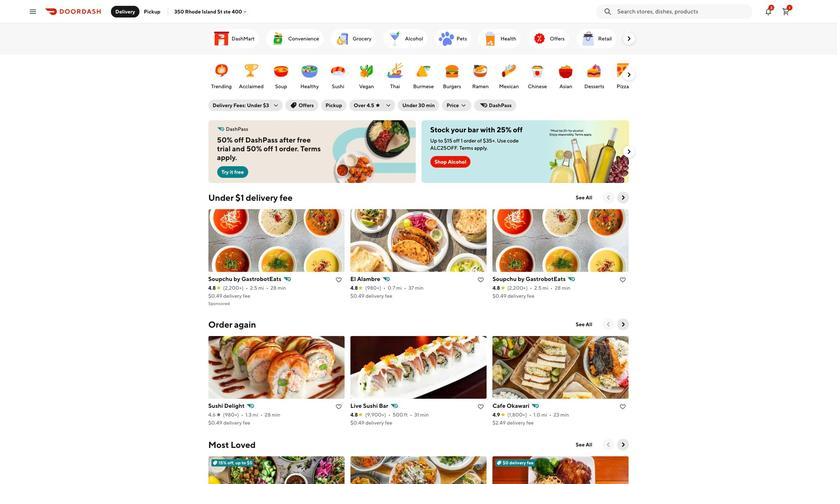 Task type: vqa. For each thing, say whether or not it's contained in the screenshot.
empanada button on the left of the page
no



Task type: locate. For each thing, give the bounding box(es) containing it.
0 items, open order cart image
[[782, 7, 791, 16]]

retail image
[[579, 30, 597, 47]]

pets image
[[438, 30, 455, 47]]

notification bell image
[[764, 7, 773, 16]]

previous button of carousel image
[[605, 194, 612, 202], [605, 321, 612, 329]]

0 vertical spatial previous button of carousel image
[[605, 194, 612, 202]]

open menu image
[[28, 7, 37, 16]]

health image
[[482, 30, 499, 47]]

next button of carousel image
[[625, 35, 633, 42], [625, 71, 633, 79], [620, 194, 627, 202], [620, 321, 627, 329], [620, 442, 627, 449]]

convenience image
[[269, 30, 287, 47]]

offers image
[[531, 30, 549, 47]]

1 vertical spatial previous button of carousel image
[[605, 321, 612, 329]]



Task type: describe. For each thing, give the bounding box(es) containing it.
alcohol image
[[386, 30, 404, 47]]

2 previous button of carousel image from the top
[[605, 321, 612, 329]]

flowers image
[[627, 30, 644, 47]]

dashmart image
[[213, 30, 230, 47]]

next button of carousel image
[[625, 148, 633, 156]]

grocery image
[[334, 30, 351, 47]]

Store search: begin typing to search for stores available on DoorDash text field
[[617, 7, 748, 16]]

1 previous button of carousel image from the top
[[605, 194, 612, 202]]

previous button of carousel image
[[605, 442, 612, 449]]



